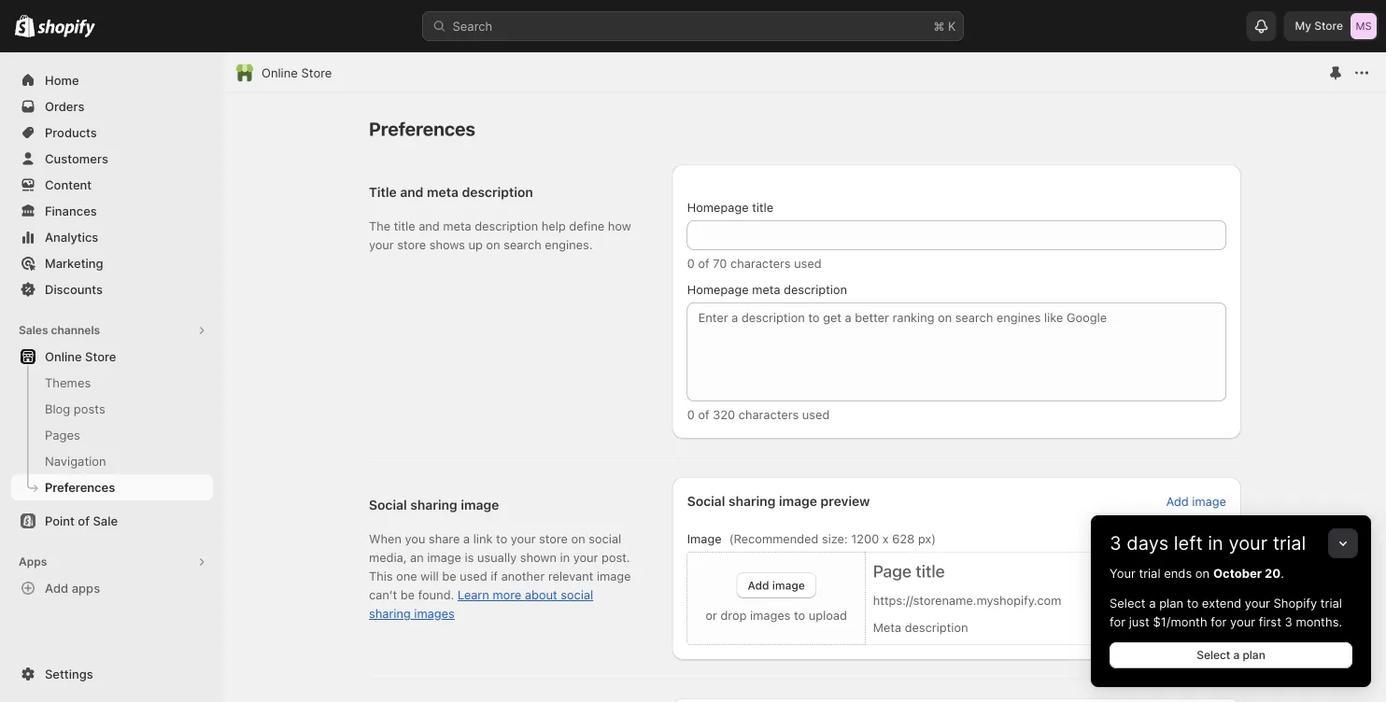 Task type: locate. For each thing, give the bounding box(es) containing it.
trial up the months.
[[1321, 596, 1342, 610]]

0 vertical spatial your
[[1229, 532, 1268, 555]]

$1/month
[[1153, 615, 1208, 629]]

shopify image
[[15, 15, 35, 37], [38, 19, 96, 38]]

select a plan to extend your shopify trial for just $1/month for your first 3 months.
[[1110, 596, 1342, 629]]

online store link down channels
[[11, 344, 213, 370]]

0 horizontal spatial for
[[1110, 615, 1126, 629]]

my store
[[1295, 19, 1343, 33]]

content
[[45, 177, 92, 192]]

plan
[[1159, 596, 1184, 610], [1243, 649, 1266, 662]]

online store link
[[262, 64, 332, 82], [11, 344, 213, 370]]

select a plan link
[[1110, 643, 1353, 669]]

1 horizontal spatial online
[[262, 65, 298, 80]]

0 vertical spatial trial
[[1273, 532, 1306, 555]]

1 vertical spatial online store link
[[11, 344, 213, 370]]

a inside "link"
[[1233, 649, 1240, 662]]

for left just
[[1110, 615, 1126, 629]]

1 horizontal spatial for
[[1211, 615, 1227, 629]]

trial right your on the bottom of the page
[[1139, 566, 1161, 581]]

0 horizontal spatial trial
[[1139, 566, 1161, 581]]

plan up $1/month
[[1159, 596, 1184, 610]]

0 horizontal spatial online store
[[45, 349, 116, 364]]

plan for select a plan to extend your shopify trial for just $1/month for your first 3 months.
[[1159, 596, 1184, 610]]

of
[[78, 514, 90, 528]]

blog posts
[[45, 402, 105, 416]]

store right my
[[1315, 19, 1343, 33]]

shopify
[[1274, 596, 1317, 610]]

2 horizontal spatial store
[[1315, 19, 1343, 33]]

apps
[[19, 555, 47, 569]]

0 horizontal spatial online
[[45, 349, 82, 364]]

⌘ k
[[934, 19, 956, 33]]

your left first
[[1230, 615, 1256, 629]]

left
[[1174, 532, 1203, 555]]

online store down channels
[[45, 349, 116, 364]]

.
[[1281, 566, 1284, 581]]

for down the extend
[[1211, 615, 1227, 629]]

3 days left in your trial element
[[1091, 564, 1371, 688]]

orders link
[[11, 93, 213, 120]]

3 inside dropdown button
[[1110, 532, 1122, 555]]

1 horizontal spatial online store
[[262, 65, 332, 80]]

select
[[1110, 596, 1146, 610], [1197, 649, 1231, 662]]

a
[[1149, 596, 1156, 610], [1233, 649, 1240, 662]]

select inside select a plan to extend your shopify trial for just $1/month for your first 3 months.
[[1110, 596, 1146, 610]]

select a plan
[[1197, 649, 1266, 662]]

my store image
[[1351, 13, 1377, 39]]

1 horizontal spatial plan
[[1243, 649, 1266, 662]]

1 vertical spatial 3
[[1285, 615, 1293, 629]]

analytics
[[45, 230, 98, 244]]

0 horizontal spatial select
[[1110, 596, 1146, 610]]

1 vertical spatial a
[[1233, 649, 1240, 662]]

preferences link
[[11, 475, 213, 501]]

point of sale link
[[11, 508, 213, 534]]

1 horizontal spatial store
[[301, 65, 332, 80]]

0 horizontal spatial store
[[85, 349, 116, 364]]

themes
[[45, 376, 91, 390]]

⌘
[[934, 19, 945, 33]]

for
[[1110, 615, 1126, 629], [1211, 615, 1227, 629]]

point of sale
[[45, 514, 118, 528]]

0 vertical spatial plan
[[1159, 596, 1184, 610]]

1 vertical spatial online store
[[45, 349, 116, 364]]

1 horizontal spatial select
[[1197, 649, 1231, 662]]

1 horizontal spatial a
[[1233, 649, 1240, 662]]

1 horizontal spatial trial
[[1273, 532, 1306, 555]]

plan down first
[[1243, 649, 1266, 662]]

ends
[[1164, 566, 1192, 581]]

2 horizontal spatial trial
[[1321, 596, 1342, 610]]

apps button
[[11, 549, 213, 575]]

store down the sales channels button
[[85, 349, 116, 364]]

online right the online store image
[[262, 65, 298, 80]]

online store link right the online store image
[[262, 64, 332, 82]]

store right the online store image
[[301, 65, 332, 80]]

select inside "link"
[[1197, 649, 1231, 662]]

select down select a plan to extend your shopify trial for just $1/month for your first 3 months.
[[1197, 649, 1231, 662]]

channels
[[51, 324, 100, 337]]

your
[[1229, 532, 1268, 555], [1245, 596, 1270, 610], [1230, 615, 1256, 629]]

blog
[[45, 402, 70, 416]]

settings link
[[11, 661, 213, 688]]

a up just
[[1149, 596, 1156, 610]]

a inside select a plan to extend your shopify trial for just $1/month for your first 3 months.
[[1149, 596, 1156, 610]]

discounts
[[45, 282, 103, 297]]

select for select a plan to extend your shopify trial for just $1/month for your first 3 months.
[[1110, 596, 1146, 610]]

1 horizontal spatial 3
[[1285, 615, 1293, 629]]

point of sale button
[[0, 508, 224, 534]]

2 vertical spatial store
[[85, 349, 116, 364]]

0 vertical spatial select
[[1110, 596, 1146, 610]]

online store right the online store image
[[262, 65, 332, 80]]

home
[[45, 73, 79, 87]]

products link
[[11, 120, 213, 146]]

2 vertical spatial trial
[[1321, 596, 1342, 610]]

your up october
[[1229, 532, 1268, 555]]

0 vertical spatial online
[[262, 65, 298, 80]]

k
[[948, 19, 956, 33]]

discounts link
[[11, 277, 213, 303]]

1 vertical spatial select
[[1197, 649, 1231, 662]]

plan for select a plan
[[1243, 649, 1266, 662]]

plan inside "link"
[[1243, 649, 1266, 662]]

0 vertical spatial 3
[[1110, 532, 1122, 555]]

1 vertical spatial store
[[301, 65, 332, 80]]

your up first
[[1245, 596, 1270, 610]]

online down sales channels
[[45, 349, 82, 364]]

0 horizontal spatial plan
[[1159, 596, 1184, 610]]

in
[[1208, 532, 1224, 555]]

trial up .
[[1273, 532, 1306, 555]]

online store
[[262, 65, 332, 80], [45, 349, 116, 364]]

0 vertical spatial a
[[1149, 596, 1156, 610]]

0 vertical spatial online store
[[262, 65, 332, 80]]

my
[[1295, 19, 1312, 33]]

3 right first
[[1285, 615, 1293, 629]]

plan inside select a plan to extend your shopify trial for just $1/month for your first 3 months.
[[1159, 596, 1184, 610]]

0 horizontal spatial 3
[[1110, 532, 1122, 555]]

online
[[262, 65, 298, 80], [45, 349, 82, 364]]

a down select a plan to extend your shopify trial for just $1/month for your first 3 months.
[[1233, 649, 1240, 662]]

3 up your on the bottom of the page
[[1110, 532, 1122, 555]]

store
[[1315, 19, 1343, 33], [301, 65, 332, 80], [85, 349, 116, 364]]

pages
[[45, 428, 80, 442]]

october
[[1213, 566, 1262, 581]]

3 days left in your trial button
[[1091, 516, 1371, 555]]

sales channels
[[19, 324, 100, 337]]

1 vertical spatial online
[[45, 349, 82, 364]]

1 horizontal spatial online store link
[[262, 64, 332, 82]]

select up just
[[1110, 596, 1146, 610]]

content link
[[11, 172, 213, 198]]

1 vertical spatial plan
[[1243, 649, 1266, 662]]

trial
[[1273, 532, 1306, 555], [1139, 566, 1161, 581], [1321, 596, 1342, 610]]

0 horizontal spatial a
[[1149, 596, 1156, 610]]

0 horizontal spatial online store link
[[11, 344, 213, 370]]

3
[[1110, 532, 1122, 555], [1285, 615, 1293, 629]]



Task type: describe. For each thing, give the bounding box(es) containing it.
customers link
[[11, 146, 213, 172]]

1 for from the left
[[1110, 615, 1126, 629]]

settings
[[45, 667, 93, 681]]

trial inside dropdown button
[[1273, 532, 1306, 555]]

online store image
[[235, 64, 254, 82]]

finances link
[[11, 198, 213, 224]]

a for select a plan
[[1233, 649, 1240, 662]]

your
[[1110, 566, 1136, 581]]

search
[[453, 19, 493, 33]]

navigation
[[45, 454, 106, 468]]

orders
[[45, 99, 85, 114]]

20
[[1265, 566, 1281, 581]]

0 vertical spatial online store link
[[262, 64, 332, 82]]

months.
[[1296, 615, 1342, 629]]

home link
[[11, 67, 213, 93]]

select for select a plan
[[1197, 649, 1231, 662]]

preferences
[[45, 480, 115, 495]]

pages link
[[11, 422, 213, 448]]

1 horizontal spatial shopify image
[[38, 19, 96, 38]]

days
[[1127, 532, 1169, 555]]

your trial ends on october 20 .
[[1110, 566, 1284, 581]]

apps
[[72, 581, 100, 596]]

a for select a plan to extend your shopify trial for just $1/month for your first 3 months.
[[1149, 596, 1156, 610]]

3 inside select a plan to extend your shopify trial for just $1/month for your first 3 months.
[[1285, 615, 1293, 629]]

themes link
[[11, 370, 213, 396]]

trial inside select a plan to extend your shopify trial for just $1/month for your first 3 months.
[[1321, 596, 1342, 610]]

customers
[[45, 151, 108, 166]]

sale
[[93, 514, 118, 528]]

finances
[[45, 204, 97, 218]]

1 vertical spatial trial
[[1139, 566, 1161, 581]]

analytics link
[[11, 224, 213, 250]]

add apps button
[[11, 575, 213, 602]]

2 vertical spatial your
[[1230, 615, 1256, 629]]

1 vertical spatial your
[[1245, 596, 1270, 610]]

2 for from the left
[[1211, 615, 1227, 629]]

point
[[45, 514, 75, 528]]

marketing link
[[11, 250, 213, 277]]

on
[[1196, 566, 1210, 581]]

0 vertical spatial store
[[1315, 19, 1343, 33]]

sales channels button
[[11, 318, 213, 344]]

blog posts link
[[11, 396, 213, 422]]

marketing
[[45, 256, 103, 270]]

extend
[[1202, 596, 1242, 610]]

to
[[1187, 596, 1199, 610]]

posts
[[74, 402, 105, 416]]

3 days left in your trial
[[1110, 532, 1306, 555]]

sales
[[19, 324, 48, 337]]

0 horizontal spatial shopify image
[[15, 15, 35, 37]]

navigation link
[[11, 448, 213, 475]]

just
[[1129, 615, 1150, 629]]

add apps
[[45, 581, 100, 596]]

first
[[1259, 615, 1282, 629]]

add
[[45, 581, 68, 596]]

products
[[45, 125, 97, 140]]

your inside dropdown button
[[1229, 532, 1268, 555]]



Task type: vqa. For each thing, say whether or not it's contained in the screenshot.
the bottommost 3
yes



